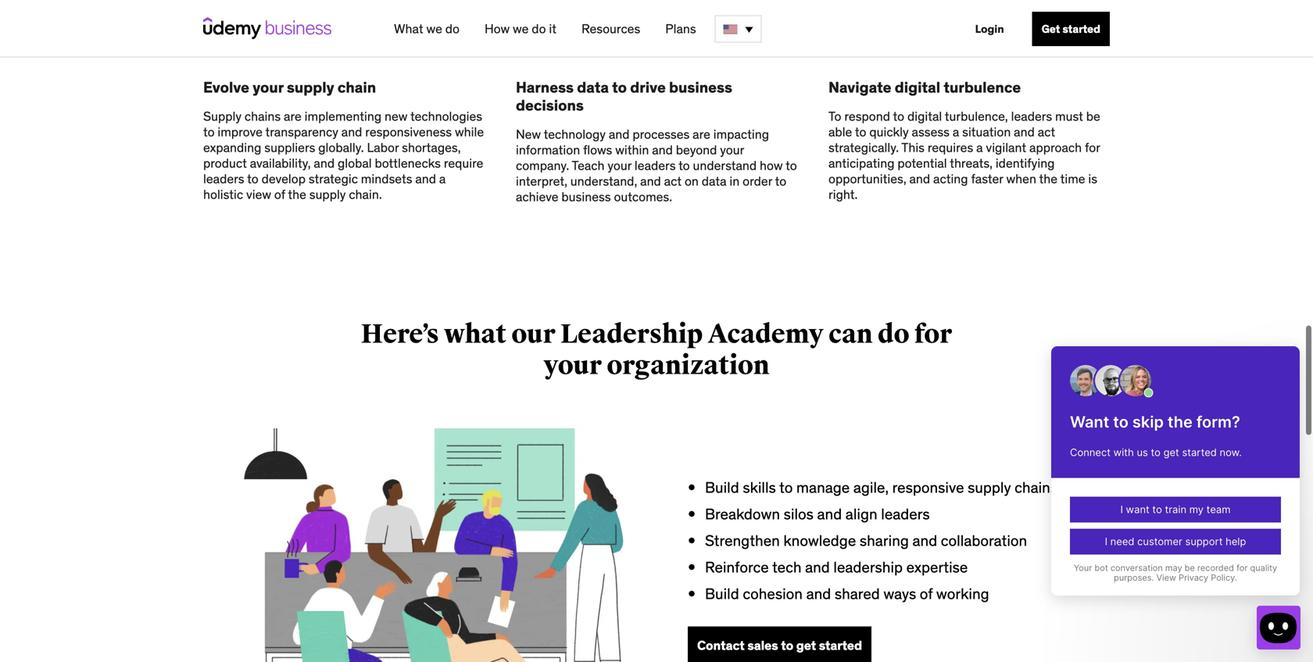 Task type: vqa. For each thing, say whether or not it's contained in the screenshot.
chains inside the supply chains are implementing new technologies to improve transparency and responsiveness while expanding suppliers globally. labor shortages, product availability, and global bottlenecks require leaders to develop strategic mindsets and a holistic view of the supply chain.
yes



Task type: locate. For each thing, give the bounding box(es) containing it.
get
[[1042, 22, 1060, 36]]

our
[[512, 318, 556, 351]]

achieve
[[516, 189, 559, 205]]

supply up "implementing"
[[287, 78, 334, 97]]

0 horizontal spatial of
[[274, 186, 285, 202]]

reinforce
[[705, 558, 769, 576]]

login
[[975, 22, 1004, 36]]

order
[[743, 173, 772, 189]]

2 we from the left
[[513, 21, 529, 37]]

supply up collaboration
[[968, 478, 1011, 497]]

leaders inside supply chains are implementing new technologies to improve transparency and responsiveness while expanding suppliers globally. labor shortages, product availability, and global bottlenecks require leaders to develop strategic mindsets and a holistic view of the supply chain.
[[203, 171, 244, 187]]

of right view
[[274, 186, 285, 202]]

a right assess
[[953, 124, 959, 140]]

ways
[[884, 584, 916, 603]]

we right what
[[426, 21, 442, 37]]

within
[[615, 142, 649, 158]]

1 vertical spatial business
[[562, 189, 611, 205]]

leadership
[[834, 558, 903, 576]]

build
[[705, 478, 739, 497], [705, 584, 739, 603]]

do inside dropdown button
[[532, 21, 546, 37]]

build up breakdown
[[705, 478, 739, 497]]

and down harness data to drive business decisions
[[609, 126, 630, 142]]

leaders up sharing
[[881, 504, 930, 523]]

leaders down expanding
[[203, 171, 244, 187]]

the down availability, at top left
[[288, 186, 306, 202]]

2 vertical spatial supply
[[968, 478, 1011, 497]]

vigilant
[[986, 140, 1026, 156]]

data right harness
[[577, 78, 609, 97]]

2 horizontal spatial a
[[976, 140, 983, 156]]

0 vertical spatial for
[[1085, 140, 1100, 156]]

on
[[685, 173, 699, 189]]

outcomes.
[[614, 189, 672, 205]]

to inside harness data to drive business decisions
[[612, 78, 627, 97]]

of right the ways
[[920, 584, 933, 603]]

0 horizontal spatial the
[[288, 186, 306, 202]]

data left in
[[702, 173, 727, 189]]

we inside popup button
[[426, 21, 442, 37]]

1 vertical spatial build
[[705, 584, 739, 603]]

1 build from the top
[[705, 478, 739, 497]]

to right able
[[855, 124, 867, 140]]

0 vertical spatial of
[[274, 186, 285, 202]]

bottlenecks
[[375, 155, 441, 171]]

1 vertical spatial supply
[[309, 186, 346, 202]]

what we do
[[394, 21, 460, 37]]

0 vertical spatial started
[[1063, 22, 1101, 36]]

supply left chain.
[[309, 186, 346, 202]]

get
[[796, 637, 816, 653]]

do right can
[[878, 318, 910, 351]]

to left drive
[[612, 78, 627, 97]]

chains down evolve your supply chain
[[245, 108, 281, 124]]

business down teach
[[562, 189, 611, 205]]

how we do it button
[[478, 15, 563, 43]]

organization
[[607, 349, 770, 382]]

0 vertical spatial data
[[577, 78, 609, 97]]

a down shortages,
[[439, 171, 446, 187]]

turbulence
[[944, 78, 1021, 97]]

information
[[516, 142, 580, 158]]

act up 'identifying'
[[1038, 124, 1055, 140]]

act inside new technology and processes are impacting information flows within and beyond your company. teach your leaders to understand how to interpret, understand, and act on data in order to achieve business outcomes.
[[664, 173, 682, 189]]

we inside dropdown button
[[513, 21, 529, 37]]

able
[[829, 124, 852, 140]]

digital down navigate digital turbulence
[[908, 108, 942, 124]]

the left time
[[1039, 171, 1058, 187]]

0 horizontal spatial for
[[915, 318, 952, 351]]

and down shortages,
[[415, 171, 436, 187]]

1 horizontal spatial act
[[1038, 124, 1055, 140]]

holistic
[[203, 186, 243, 202]]

do inside popup button
[[445, 21, 460, 37]]

a left vigilant
[[976, 140, 983, 156]]

business right drive
[[669, 78, 732, 97]]

chains
[[245, 108, 281, 124], [1015, 478, 1058, 497]]

1 vertical spatial are
[[693, 126, 711, 142]]

technology
[[544, 126, 606, 142]]

and
[[341, 124, 362, 140], [1014, 124, 1035, 140], [609, 126, 630, 142], [652, 142, 673, 158], [314, 155, 335, 171], [415, 171, 436, 187], [910, 171, 930, 187], [640, 173, 661, 189], [817, 504, 842, 523], [913, 531, 937, 550], [805, 558, 830, 576], [806, 584, 831, 603]]

2 horizontal spatial do
[[878, 318, 910, 351]]

strategic
[[309, 171, 358, 187]]

availability,
[[250, 155, 311, 171]]

1 vertical spatial started
[[819, 637, 862, 653]]

to respond to digital turbulence, leaders must be able to quickly assess a situation and act strategically. this requires a vigilant approach for anticipating potential threats, identifying opportunities, and acting faster when the time is right.
[[829, 108, 1101, 202]]

leaders
[[1011, 108, 1052, 124], [635, 158, 676, 174], [203, 171, 244, 187], [881, 504, 930, 523]]

are inside supply chains are implementing new technologies to improve transparency and responsiveness while expanding suppliers globally. labor shortages, product availability, and global bottlenecks require leaders to develop strategic mindsets and a holistic view of the supply chain.
[[284, 108, 302, 124]]

how
[[760, 158, 783, 174]]

0 vertical spatial build
[[705, 478, 739, 497]]

0 horizontal spatial do
[[445, 21, 460, 37]]

implementing
[[305, 108, 382, 124]]

0 horizontal spatial a
[[439, 171, 446, 187]]

we for how
[[513, 21, 529, 37]]

1 horizontal spatial the
[[1039, 171, 1058, 187]]

in
[[730, 173, 740, 189]]

started
[[1063, 22, 1101, 36], [819, 637, 862, 653]]

0 vertical spatial business
[[669, 78, 732, 97]]

0 horizontal spatial started
[[819, 637, 862, 653]]

product
[[203, 155, 247, 171]]

1 horizontal spatial we
[[513, 21, 529, 37]]

when
[[1006, 171, 1037, 187]]

business inside harness data to drive business decisions
[[669, 78, 732, 97]]

act left 'on'
[[664, 173, 682, 189]]

build down reinforce
[[705, 584, 739, 603]]

1 horizontal spatial business
[[669, 78, 732, 97]]

of
[[274, 186, 285, 202], [920, 584, 933, 603]]

can
[[829, 318, 873, 351]]

are down evolve your supply chain
[[284, 108, 302, 124]]

build for build cohesion and shared ways of working
[[705, 584, 739, 603]]

do inside the here's what our leadership academy can do for your organization
[[878, 318, 910, 351]]

this
[[902, 140, 925, 156]]

1 vertical spatial digital
[[908, 108, 942, 124]]

0 horizontal spatial business
[[562, 189, 611, 205]]

1 horizontal spatial are
[[693, 126, 711, 142]]

1 vertical spatial chains
[[1015, 478, 1058, 497]]

2 build from the top
[[705, 584, 739, 603]]

0 vertical spatial act
[[1038, 124, 1055, 140]]

your
[[253, 78, 284, 97], [720, 142, 744, 158], [608, 158, 632, 174], [544, 349, 602, 382]]

for
[[1085, 140, 1100, 156], [915, 318, 952, 351]]

situation
[[962, 124, 1011, 140]]

leaders inside new technology and processes are impacting information flows within and beyond your company. teach your leaders to understand how to interpret, understand, and act on data in order to achieve business outcomes.
[[635, 158, 676, 174]]

harness data to drive business decisions
[[516, 78, 732, 115]]

do for how we do it
[[532, 21, 546, 37]]

understand,
[[570, 173, 637, 189]]

data inside harness data to drive business decisions
[[577, 78, 609, 97]]

1 horizontal spatial for
[[1085, 140, 1100, 156]]

chains inside supply chains are implementing new technologies to improve transparency and responsiveness while expanding suppliers globally. labor shortages, product availability, and global bottlenecks require leaders to develop strategic mindsets and a holistic view of the supply chain.
[[245, 108, 281, 124]]

0 vertical spatial chains
[[245, 108, 281, 124]]

1 we from the left
[[426, 21, 442, 37]]

new technology and processes are impacting information flows within and beyond your company. teach your leaders to understand how to interpret, understand, and act on data in order to achieve business outcomes.
[[516, 126, 797, 205]]

responsive
[[892, 478, 964, 497]]

0 horizontal spatial act
[[664, 173, 682, 189]]

1 horizontal spatial data
[[702, 173, 727, 189]]

are up understand
[[693, 126, 711, 142]]

do left it
[[532, 21, 546, 37]]

1 horizontal spatial chains
[[1015, 478, 1058, 497]]

knowledge
[[784, 531, 856, 550]]

0 vertical spatial are
[[284, 108, 302, 124]]

0 horizontal spatial are
[[284, 108, 302, 124]]

0 horizontal spatial we
[[426, 21, 442, 37]]

interpret,
[[516, 173, 567, 189]]

identifying
[[996, 155, 1055, 171]]

the inside "to respond to digital turbulence, leaders must be able to quickly assess a situation and act strategically. this requires a vigilant approach for anticipating potential threats, identifying opportunities, and acting faster when the time is right."
[[1039, 171, 1058, 187]]

we right how
[[513, 21, 529, 37]]

1 vertical spatial of
[[920, 584, 933, 603]]

responsiveness
[[365, 124, 452, 140]]

requires
[[928, 140, 973, 156]]

0 horizontal spatial chains
[[245, 108, 281, 124]]

technologies
[[410, 108, 482, 124]]

1 horizontal spatial a
[[953, 124, 959, 140]]

contact
[[697, 637, 745, 653]]

do right what
[[445, 21, 460, 37]]

started inside button
[[819, 637, 862, 653]]

what we do button
[[388, 15, 466, 43]]

leaders down processes
[[635, 158, 676, 174]]

require
[[444, 155, 483, 171]]

a
[[953, 124, 959, 140], [976, 140, 983, 156], [439, 171, 446, 187]]

of inside supply chains are implementing new technologies to improve transparency and responsiveness while expanding suppliers globally. labor shortages, product availability, and global bottlenecks require leaders to develop strategic mindsets and a holistic view of the supply chain.
[[274, 186, 285, 202]]

1 vertical spatial for
[[915, 318, 952, 351]]

align
[[846, 504, 878, 523]]

act
[[1038, 124, 1055, 140], [664, 173, 682, 189]]

shared
[[835, 584, 880, 603]]

the
[[1039, 171, 1058, 187], [288, 186, 306, 202]]

company.
[[516, 158, 569, 174]]

a inside supply chains are implementing new technologies to improve transparency and responsiveness while expanding suppliers globally. labor shortages, product availability, and global bottlenecks require leaders to develop strategic mindsets and a holistic view of the supply chain.
[[439, 171, 446, 187]]

1 vertical spatial act
[[664, 173, 682, 189]]

leadership
[[561, 318, 703, 351]]

1 horizontal spatial do
[[532, 21, 546, 37]]

be
[[1086, 108, 1101, 124]]

skills
[[743, 478, 776, 497]]

to left get
[[781, 637, 794, 653]]

to right order
[[775, 173, 787, 189]]

1 vertical spatial data
[[702, 173, 727, 189]]

leaders left must
[[1011, 108, 1052, 124]]

0 horizontal spatial data
[[577, 78, 609, 97]]

1 horizontal spatial started
[[1063, 22, 1101, 36]]

breakdown silos and align leaders
[[705, 504, 930, 523]]

and down reinforce tech and leadership expertise
[[806, 584, 831, 603]]

for inside the here's what our leadership academy can do for your organization
[[915, 318, 952, 351]]

chains up collaboration
[[1015, 478, 1058, 497]]

leaders inside "to respond to digital turbulence, leaders must be able to quickly assess a situation and act strategically. this requires a vigilant approach for anticipating potential threats, identifying opportunities, and acting faster when the time is right."
[[1011, 108, 1052, 124]]

digital up assess
[[895, 78, 940, 97]]



Task type: describe. For each thing, give the bounding box(es) containing it.
to right respond
[[893, 108, 905, 124]]

opportunities,
[[829, 171, 906, 187]]

navigate digital turbulence
[[829, 78, 1021, 97]]

approach
[[1030, 140, 1082, 156]]

to left develop
[[247, 171, 259, 187]]

and down knowledge
[[805, 558, 830, 576]]

mindsets
[[361, 171, 412, 187]]

strategically.
[[829, 140, 899, 156]]

cohesion
[[743, 584, 803, 603]]

evolve your supply chain
[[203, 78, 376, 97]]

anticipating
[[829, 155, 895, 171]]

expertise
[[906, 558, 968, 576]]

faster
[[971, 171, 1003, 187]]

manage
[[797, 478, 850, 497]]

contact sales to get started
[[697, 637, 862, 653]]

it
[[549, 21, 557, 37]]

and left global
[[314, 155, 335, 171]]

must
[[1055, 108, 1083, 124]]

to down processes
[[679, 158, 690, 174]]

threats,
[[950, 155, 993, 171]]

evolve
[[203, 78, 249, 97]]

how we do it
[[485, 21, 557, 37]]

silos
[[784, 504, 814, 523]]

for inside "to respond to digital turbulence, leaders must be able to quickly assess a situation and act strategically. this requires a vigilant approach for anticipating potential threats, identifying opportunities, and acting faster when the time is right."
[[1085, 140, 1100, 156]]

build skills to manage agile, responsive supply chains
[[705, 478, 1061, 497]]

transparency
[[265, 124, 338, 140]]

business inside new technology and processes are impacting information flows within and beyond your company. teach your leaders to understand how to interpret, understand, and act on data in order to achieve business outcomes.
[[562, 189, 611, 205]]

drive
[[630, 78, 666, 97]]

build for build skills to manage agile, responsive supply chains
[[705, 478, 739, 497]]

to inside button
[[781, 637, 794, 653]]

and down the manage
[[817, 504, 842, 523]]

do for what we do
[[445, 21, 460, 37]]

act inside "to respond to digital turbulence, leaders must be able to quickly assess a situation and act strategically. this requires a vigilant approach for anticipating potential threats, identifying opportunities, and acting faster when the time is right."
[[1038, 124, 1055, 140]]

resources button
[[575, 15, 647, 43]]

what
[[444, 318, 507, 351]]

how
[[485, 21, 510, 37]]

impacting
[[714, 126, 769, 142]]

tech
[[772, 558, 802, 576]]

expanding
[[203, 140, 261, 156]]

turbulence,
[[945, 108, 1008, 124]]

your inside the here's what our leadership academy can do for your organization
[[544, 349, 602, 382]]

started inside menu navigation
[[1063, 22, 1101, 36]]

acting
[[933, 171, 968, 187]]

to left improve
[[203, 124, 215, 140]]

assess
[[912, 124, 950, 140]]

get started
[[1042, 22, 1101, 36]]

the inside supply chains are implementing new technologies to improve transparency and responsiveness while expanding suppliers globally. labor shortages, product availability, and global bottlenecks require leaders to develop strategic mindsets and a holistic view of the supply chain.
[[288, 186, 306, 202]]

working
[[936, 584, 989, 603]]

are inside new technology and processes are impacting information flows within and beyond your company. teach your leaders to understand how to interpret, understand, and act on data in order to achieve business outcomes.
[[693, 126, 711, 142]]

to
[[829, 108, 842, 124]]

processes
[[633, 126, 690, 142]]

new
[[516, 126, 541, 142]]

here's what our leadership academy can do for your organization
[[361, 318, 952, 382]]

sales
[[748, 637, 778, 653]]

to right how
[[786, 158, 797, 174]]

and up 'identifying'
[[1014, 124, 1035, 140]]

breakdown
[[705, 504, 780, 523]]

plans button
[[659, 15, 702, 43]]

shortages,
[[402, 140, 461, 156]]

suppliers
[[264, 140, 315, 156]]

global
[[338, 155, 372, 171]]

0 vertical spatial supply
[[287, 78, 334, 97]]

menu navigation
[[381, 0, 1110, 58]]

plans
[[665, 21, 696, 37]]

labor
[[367, 140, 399, 156]]

login button
[[966, 12, 1014, 46]]

we for what
[[426, 21, 442, 37]]

reinforce tech and leadership expertise
[[705, 558, 968, 576]]

resources
[[582, 21, 640, 37]]

and left acting
[[910, 171, 930, 187]]

digital inside "to respond to digital turbulence, leaders must be able to quickly assess a situation and act strategically. this requires a vigilant approach for anticipating potential threats, identifying opportunities, and acting faster when the time is right."
[[908, 108, 942, 124]]

quickly
[[870, 124, 909, 140]]

academy
[[708, 318, 824, 351]]

1 horizontal spatial of
[[920, 584, 933, 603]]

beyond
[[676, 142, 717, 158]]

decisions
[[516, 96, 584, 115]]

chain
[[338, 78, 376, 97]]

team of employees sitting in a conference room branstorming image
[[203, 413, 625, 662]]

strengthen knowledge sharing and collaboration
[[705, 531, 1027, 550]]

right.
[[829, 186, 858, 202]]

chain.
[[349, 186, 382, 202]]

to right skills
[[779, 478, 793, 497]]

harness
[[516, 78, 574, 97]]

understand
[[693, 158, 757, 174]]

globally.
[[318, 140, 364, 156]]

get started link
[[1032, 12, 1110, 46]]

while
[[455, 124, 484, 140]]

view
[[246, 186, 271, 202]]

udemy business image
[[203, 17, 331, 39]]

develop
[[262, 171, 306, 187]]

improve
[[218, 124, 263, 140]]

here's
[[361, 318, 439, 351]]

and up global
[[341, 124, 362, 140]]

contact sales to get started link
[[688, 626, 872, 662]]

and up expertise
[[913, 531, 937, 550]]

strengthen
[[705, 531, 780, 550]]

0 vertical spatial digital
[[895, 78, 940, 97]]

and down within
[[640, 173, 661, 189]]

and right within
[[652, 142, 673, 158]]

supply inside supply chains are implementing new technologies to improve transparency and responsiveness while expanding suppliers globally. labor shortages, product availability, and global bottlenecks require leaders to develop strategic mindsets and a holistic view of the supply chain.
[[309, 186, 346, 202]]

flows
[[583, 142, 612, 158]]

data inside new technology and processes are impacting information flows within and beyond your company. teach your leaders to understand how to interpret, understand, and act on data in order to achieve business outcomes.
[[702, 173, 727, 189]]

potential
[[898, 155, 947, 171]]



